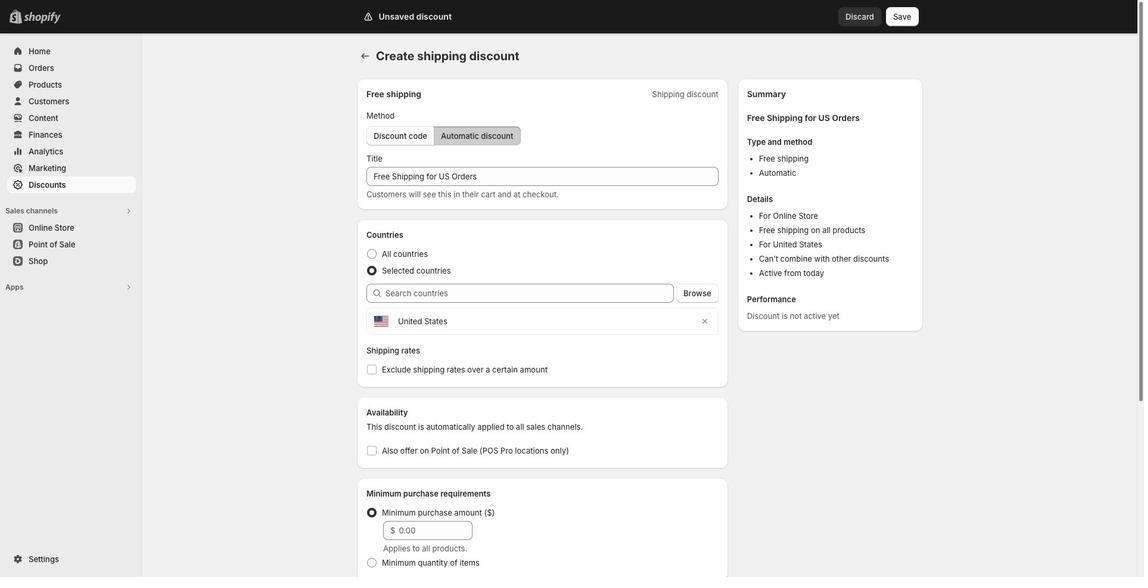 Task type: vqa. For each thing, say whether or not it's contained in the screenshot.
up within the dropdown button
no



Task type: describe. For each thing, give the bounding box(es) containing it.
Search countries text field
[[386, 284, 674, 303]]

0.00 text field
[[399, 521, 473, 540]]



Task type: locate. For each thing, give the bounding box(es) containing it.
shopify image
[[24, 12, 61, 24]]

None text field
[[367, 167, 719, 186]]



